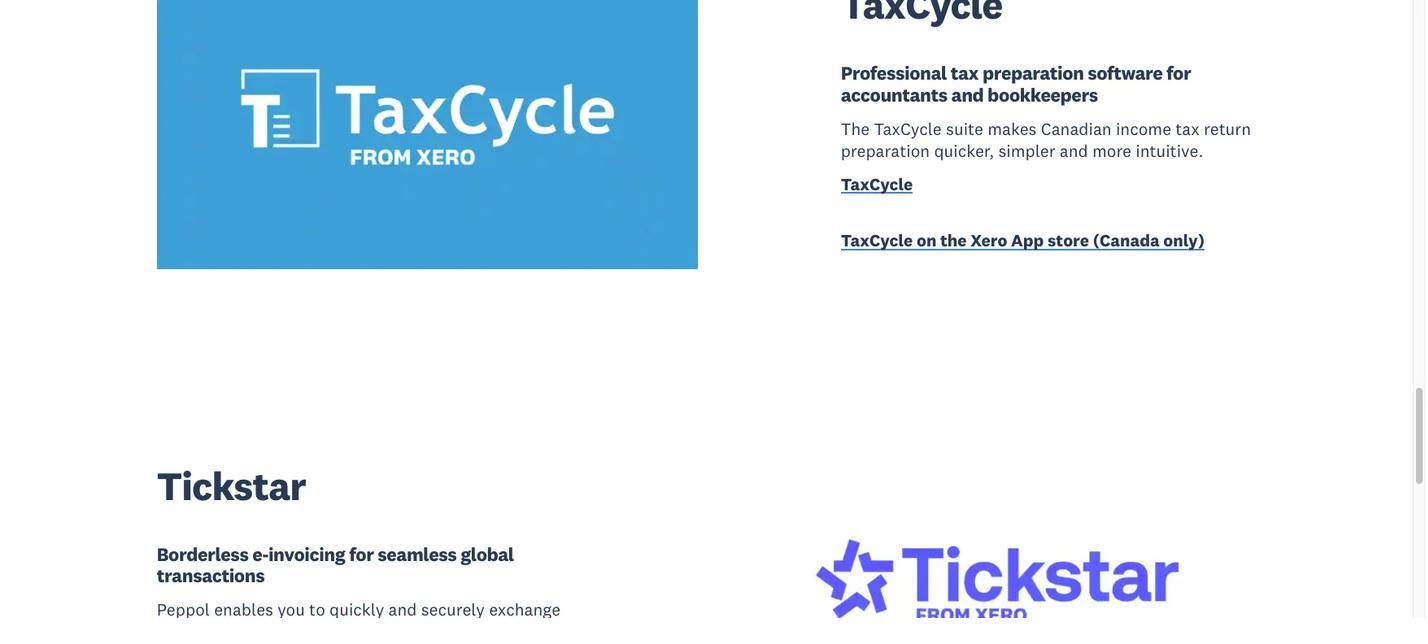 Task type: vqa. For each thing, say whether or not it's contained in the screenshot.
left For
yes



Task type: describe. For each thing, give the bounding box(es) containing it.
canadian
[[1041, 118, 1112, 140]]

more
[[1092, 140, 1131, 162]]

accountants
[[841, 83, 947, 106]]

global
[[460, 542, 514, 566]]

tickstar
[[157, 461, 306, 511]]

seamless
[[378, 542, 457, 566]]

app
[[1011, 230, 1044, 252]]

preparation inside professional tax preparation software for accountants and bookkeepers
[[983, 61, 1084, 84]]

for inside 'borderless e-invoicing for seamless global transactions'
[[349, 542, 374, 566]]

software
[[1088, 61, 1162, 84]]

professional
[[841, 61, 947, 84]]

income
[[1116, 118, 1171, 140]]

tax inside professional tax preparation software for accountants and bookkeepers
[[951, 61, 979, 84]]

e-
[[252, 542, 268, 566]]

taxcycle link
[[841, 173, 913, 199]]

tickstar logo image
[[727, 429, 1268, 618]]

for inside professional tax preparation software for accountants and bookkeepers
[[1166, 61, 1191, 84]]

transactions
[[157, 564, 265, 588]]

the taxcycle suite makes canadian income tax return preparation quicker, simpler and more intuitive.
[[841, 118, 1251, 162]]

and inside professional tax preparation software for accountants and bookkeepers
[[951, 83, 984, 106]]

taxcycle for taxcycle on the xero app store (canada only)
[[841, 230, 913, 252]]

bookkeepers
[[988, 83, 1098, 106]]

store
[[1048, 230, 1089, 252]]

suite
[[946, 118, 983, 140]]

borderless e-invoicing for seamless global transactions
[[157, 542, 514, 588]]

on
[[917, 230, 937, 252]]

return
[[1204, 118, 1251, 140]]

professional tax preparation software for accountants and bookkeepers
[[841, 61, 1191, 106]]



Task type: locate. For each thing, give the bounding box(es) containing it.
invoicing
[[268, 542, 345, 566]]

0 horizontal spatial tax
[[951, 61, 979, 84]]

taxcycle down the
[[841, 173, 913, 195]]

and up suite
[[951, 83, 984, 106]]

for right invoicing
[[349, 542, 374, 566]]

taxcycle left on
[[841, 230, 913, 252]]

and down canadian
[[1060, 140, 1088, 162]]

taxcycle down "accountants"
[[874, 118, 942, 140]]

taxcycle on the xero app store (canada only) link
[[841, 230, 1268, 255]]

preparation up makes
[[983, 61, 1084, 84]]

the
[[841, 118, 870, 140]]

taxcycle
[[874, 118, 942, 140], [841, 173, 913, 195], [841, 230, 913, 252]]

quicker,
[[934, 140, 994, 162]]

tax up suite
[[951, 61, 979, 84]]

xero
[[971, 230, 1007, 252]]

tax up the intuitive.
[[1176, 118, 1200, 140]]

0 horizontal spatial for
[[349, 542, 374, 566]]

0 horizontal spatial and
[[951, 83, 984, 106]]

preparation
[[983, 61, 1084, 84], [841, 140, 930, 162]]

1 horizontal spatial tax
[[1176, 118, 1200, 140]]

borderless
[[157, 542, 248, 566]]

the
[[940, 230, 967, 252]]

(canada
[[1093, 230, 1160, 252]]

preparation up taxcycle link at the right top of page
[[841, 140, 930, 162]]

makes
[[988, 118, 1037, 140]]

simpler
[[998, 140, 1055, 162]]

1 horizontal spatial for
[[1166, 61, 1191, 84]]

1 horizontal spatial preparation
[[983, 61, 1084, 84]]

tax inside the taxcycle suite makes canadian income tax return preparation quicker, simpler and more intuitive.
[[1176, 118, 1200, 140]]

0 horizontal spatial preparation
[[841, 140, 930, 162]]

for
[[1166, 61, 1191, 84], [349, 542, 374, 566]]

0 vertical spatial for
[[1166, 61, 1191, 84]]

0 vertical spatial and
[[951, 83, 984, 106]]

2 vertical spatial taxcycle
[[841, 230, 913, 252]]

taxcycle logo image
[[157, 0, 698, 270]]

taxcycle inside the taxcycle suite makes canadian income tax return preparation quicker, simpler and more intuitive.
[[874, 118, 942, 140]]

0 vertical spatial tax
[[951, 61, 979, 84]]

intuitive.
[[1136, 140, 1203, 162]]

1 vertical spatial for
[[349, 542, 374, 566]]

1 vertical spatial tax
[[1176, 118, 1200, 140]]

1 vertical spatial taxcycle
[[841, 173, 913, 195]]

only)
[[1163, 230, 1205, 252]]

0 vertical spatial taxcycle
[[874, 118, 942, 140]]

preparation inside the taxcycle suite makes canadian income tax return preparation quicker, simpler and more intuitive.
[[841, 140, 930, 162]]

tax
[[951, 61, 979, 84], [1176, 118, 1200, 140]]

taxcycle on the xero app store (canada only)
[[841, 230, 1205, 252]]

and inside the taxcycle suite makes canadian income tax return preparation quicker, simpler and more intuitive.
[[1060, 140, 1088, 162]]

1 vertical spatial preparation
[[841, 140, 930, 162]]

1 vertical spatial and
[[1060, 140, 1088, 162]]

and
[[951, 83, 984, 106], [1060, 140, 1088, 162]]

0 vertical spatial preparation
[[983, 61, 1084, 84]]

for right software
[[1166, 61, 1191, 84]]

taxcycle for taxcycle
[[841, 173, 913, 195]]

1 horizontal spatial and
[[1060, 140, 1088, 162]]



